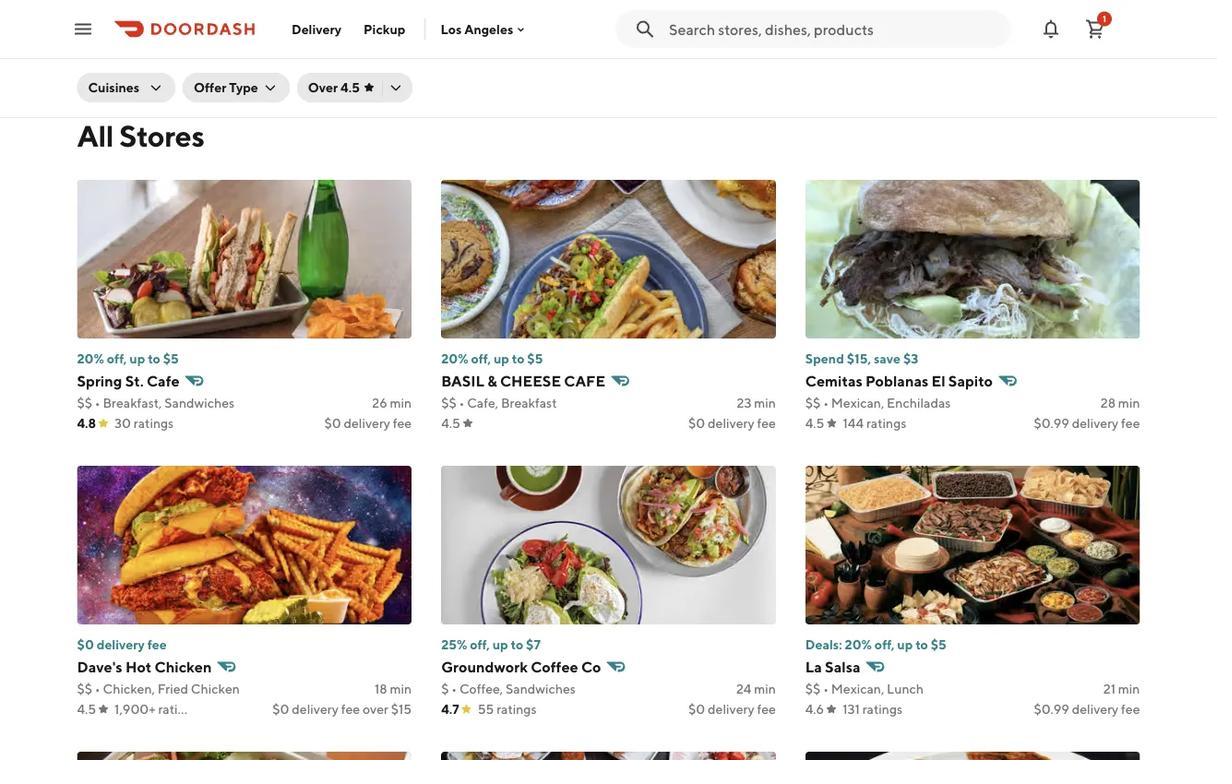 Task type: locate. For each thing, give the bounding box(es) containing it.
mi right 0.6
[[819, 36, 833, 51]]

spring up 0.6
[[796, 12, 841, 30]]

20% off, up to $5 for &
[[441, 351, 543, 367]]

18 min
[[375, 682, 412, 697]]

0 horizontal spatial cafe
[[147, 373, 180, 390]]

$15,
[[847, 351, 872, 367]]

$$ left breakfast,
[[77, 396, 92, 411]]

0 horizontal spatial 4.6
[[77, 56, 96, 71]]

20% off, up to $5 up basil on the left of the page
[[441, 351, 543, 367]]

30 down breakfast,
[[115, 416, 131, 431]]

0 horizontal spatial st.
[[125, 373, 144, 390]]

$$ down basil on the left of the page
[[441, 396, 457, 411]]

83 ratings
[[474, 56, 532, 71]]

30 ratings down spring st. cafe 0.6 mi • 26 min • $0 delivery fee
[[833, 56, 893, 71]]

1 horizontal spatial 28
[[1101, 396, 1116, 411]]

1 horizontal spatial spring
[[796, 12, 841, 30]]

0 horizontal spatial 20% off, up to $5
[[77, 351, 179, 367]]

3 mi from the left
[[819, 36, 833, 51]]

0 horizontal spatial 20%
[[77, 351, 104, 367]]

2 mexican, from the top
[[832, 682, 885, 697]]

26
[[844, 36, 859, 51], [372, 396, 387, 411]]

$0.99 delivery fee down 21
[[1034, 702, 1141, 717]]

$ • coffee, sandwiches
[[441, 682, 576, 697]]

2 horizontal spatial 4.6
[[806, 702, 825, 717]]

over
[[363, 702, 389, 717]]

all
[[77, 118, 114, 153]]

sandwiches
[[165, 396, 235, 411], [506, 682, 576, 697]]

off, for groundwork
[[470, 638, 490, 653]]

ratings down "$ • coffee, sandwiches"
[[497, 702, 537, 717]]

off, for spring
[[107, 351, 127, 367]]

$7
[[526, 638, 541, 653]]

1 vertical spatial sandwiches
[[506, 682, 576, 697]]

deals: 20% off, up to $5
[[806, 638, 947, 653]]

$0 delivery fee for basil & cheese cafe
[[689, 416, 776, 431]]

ratings down $$ • mexican, enchiladas
[[867, 416, 907, 431]]

all stores
[[77, 118, 205, 153]]

robeks
[[437, 12, 488, 30]]

spring inside spring st. cafe 0.6 mi • 26 min • $0 delivery fee
[[796, 12, 841, 30]]

2 20% off, up to $5 from the left
[[441, 351, 543, 367]]

20% off, up to $5
[[77, 351, 179, 367], [441, 351, 543, 367]]

st. inside spring st. cafe 0.6 mi • 26 min • $0 delivery fee
[[844, 12, 863, 30]]

1 horizontal spatial 4.8
[[796, 56, 815, 71]]

4.5 down basil on the left of the page
[[441, 416, 460, 431]]

0 vertical spatial $0.99 delivery fee
[[1034, 416, 1141, 431]]

0 horizontal spatial spring
[[77, 373, 122, 390]]

$$ down the dave's
[[77, 682, 92, 697]]

cafe inside spring st. cafe 0.6 mi • 26 min • $0 delivery fee
[[866, 12, 899, 30]]

$0 delivery fee
[[324, 416, 412, 431], [689, 416, 776, 431], [77, 638, 167, 653], [689, 702, 776, 717]]

0 vertical spatial cafe
[[866, 12, 899, 30]]

chicken right fried
[[191, 682, 240, 697]]

$0 delivery fee down 24 on the right of the page
[[689, 702, 776, 717]]

to up the lunch
[[916, 638, 929, 653]]

1 vertical spatial chicken
[[191, 682, 240, 697]]

1 vertical spatial st.
[[125, 373, 144, 390]]

off, up spring st. cafe
[[107, 351, 127, 367]]

25% off, up to $7
[[441, 638, 541, 653]]

to left $7
[[511, 638, 524, 653]]

0 horizontal spatial sandwiches
[[165, 396, 235, 411]]

1 vertical spatial $0.99
[[1034, 702, 1070, 717]]

1 horizontal spatial 26
[[844, 36, 859, 51]]

4.5 right over
[[341, 80, 360, 95]]

131
[[843, 702, 860, 717]]

cafe
[[866, 12, 899, 30], [147, 373, 180, 390]]

28
[[484, 36, 499, 51], [1101, 396, 1116, 411]]

notification bell image
[[1041, 18, 1063, 40]]

st.
[[844, 12, 863, 30], [125, 373, 144, 390]]

4.8 down 0.6
[[796, 56, 815, 71]]

1 horizontal spatial mi
[[459, 36, 474, 51]]

$0.99 for la salsa
[[1034, 702, 1070, 717]]

1 vertical spatial 4.8
[[77, 416, 96, 431]]

1 horizontal spatial 20% off, up to $5
[[441, 351, 543, 367]]

$0.99 delivery fee for cemitas poblanas el sapito
[[1034, 416, 1141, 431]]

save
[[874, 351, 901, 367]]

$$ for la
[[806, 682, 821, 697]]

&
[[194, 12, 203, 30], [488, 373, 497, 390]]

2 mi from the left
[[459, 36, 474, 51]]

0 vertical spatial 28
[[484, 36, 499, 51]]

enchiladas
[[887, 396, 951, 411]]

30 down store search: begin typing to search for stores available on doordash text field at top
[[833, 56, 850, 71]]

4.8
[[796, 56, 815, 71], [77, 416, 96, 431]]

min for basil & cheese cafe
[[754, 396, 776, 411]]

mi right 0.8
[[100, 36, 114, 51]]

4.6 left the 131
[[806, 702, 825, 717]]

20% up salsa
[[845, 638, 872, 653]]

1 horizontal spatial cafe
[[866, 12, 899, 30]]

min for dave's hot chicken
[[390, 682, 412, 697]]

20% up basil on the left of the page
[[441, 351, 469, 367]]

1,900+ ratings
[[115, 702, 198, 717]]

$$ down cemitas
[[806, 396, 821, 411]]

1 horizontal spatial 20%
[[441, 351, 469, 367]]

1 horizontal spatial st.
[[844, 12, 863, 30]]

up up spring st. cafe
[[130, 351, 145, 367]]

0 horizontal spatial 30
[[115, 416, 131, 431]]

$5 for cheese
[[527, 351, 543, 367]]

off, up basil on the left of the page
[[471, 351, 491, 367]]

spring for spring st. cafe 0.6 mi • 26 min • $0 delivery fee
[[796, 12, 841, 30]]

$0 inside spring st. cafe 0.6 mi • 26 min • $0 delivery fee
[[894, 36, 911, 51]]

hot
[[125, 659, 152, 676]]

los angeles button
[[441, 21, 528, 37]]

sandwiches right breakfast,
[[165, 396, 235, 411]]

salsa
[[825, 659, 861, 676]]

min for cemitas poblanas el sapito
[[1119, 396, 1141, 411]]

$$ • cafe, breakfast
[[441, 396, 557, 411]]

$$ down la
[[806, 682, 821, 697]]

1 vertical spatial cafe
[[147, 373, 180, 390]]

1 horizontal spatial sandwiches
[[506, 682, 576, 697]]

sandwiches down coffee
[[506, 682, 576, 697]]

to
[[148, 351, 160, 367], [512, 351, 525, 367], [511, 638, 524, 653], [916, 638, 929, 653]]

off, up groundwork
[[470, 638, 490, 653]]

0 horizontal spatial 26
[[372, 396, 387, 411]]

offer
[[194, 80, 226, 95]]

mi for robeks
[[459, 36, 474, 51]]

$0 delivery fee up hot
[[77, 638, 167, 653]]

mexican, up 144
[[832, 396, 885, 411]]

0 vertical spatial st.
[[844, 12, 863, 30]]

0 horizontal spatial mi
[[100, 36, 114, 51]]

type
[[229, 80, 258, 95]]

30 ratings
[[833, 56, 893, 71], [115, 416, 174, 431]]

$$ for spring
[[77, 396, 92, 411]]

1 $0.99 from the top
[[1034, 416, 1070, 431]]

to up basil & cheese cafe
[[512, 351, 525, 367]]

20% up spring st. cafe
[[77, 351, 104, 367]]

4.6 down 0.8
[[77, 56, 96, 71]]

& up $$ • cafe, breakfast
[[488, 373, 497, 390]]

4.5 down the dave's
[[77, 702, 96, 717]]

20% off, up to $5 up spring st. cafe
[[77, 351, 179, 367]]

ratings down fried
[[158, 702, 198, 717]]

0 vertical spatial 4.8
[[796, 56, 815, 71]]

cuisines
[[88, 80, 140, 95]]

$0 delivery fee down 23 at the right of the page
[[689, 416, 776, 431]]

$0 delivery fee down the 26 min
[[324, 416, 412, 431]]

144 ratings
[[843, 416, 907, 431]]

1 vertical spatial $0.99 delivery fee
[[1034, 702, 1141, 717]]

1 vertical spatial 26
[[372, 396, 387, 411]]

chicken up fried
[[155, 659, 212, 676]]

mi
[[100, 36, 114, 51], [459, 36, 474, 51], [819, 36, 833, 51]]

30 ratings down breakfast,
[[115, 416, 174, 431]]

1 vertical spatial mexican,
[[832, 682, 885, 697]]

22
[[125, 36, 139, 51]]

offer type button
[[183, 73, 290, 102]]

ratings down spring st. cafe 0.6 mi • 26 min • $0 delivery fee
[[853, 56, 893, 71]]

breakfast
[[501, 396, 557, 411]]

to up spring st. cafe
[[148, 351, 160, 367]]

$$ • breakfast, sandwiches
[[77, 396, 235, 411]]

1 horizontal spatial 30
[[833, 56, 850, 71]]

fee inside spring st. cafe 0.6 mi • 26 min • $0 delivery fee
[[962, 36, 981, 51]]

1 vertical spatial spring
[[77, 373, 122, 390]]

0 horizontal spatial 30 ratings
[[115, 416, 174, 431]]

off, up $$ • mexican, lunch
[[875, 638, 895, 653]]

26 inside spring st. cafe 0.6 mi • 26 min • $0 delivery fee
[[844, 36, 859, 51]]

1 horizontal spatial 4.6
[[437, 56, 455, 71]]

$0
[[174, 36, 191, 51], [534, 36, 551, 51], [894, 36, 911, 51], [324, 416, 341, 431], [689, 416, 706, 431], [77, 638, 94, 653], [273, 702, 289, 717], [689, 702, 706, 717]]

4.8 down spring st. cafe
[[77, 416, 96, 431]]

cemitas
[[806, 373, 863, 390]]

2 horizontal spatial mi
[[819, 36, 833, 51]]

$$ • mexican, lunch
[[806, 682, 924, 697]]

20% off, up to $5 for st.
[[77, 351, 179, 367]]

$$ for basil
[[441, 396, 457, 411]]

0 vertical spatial &
[[194, 12, 203, 30]]

ratings down 0.4 mi • 28 min • $0 delivery fee
[[491, 56, 532, 71]]

up up basil & cheese cafe
[[494, 351, 510, 367]]

1 mi from the left
[[100, 36, 114, 51]]

1 vertical spatial &
[[488, 373, 497, 390]]

up up groundwork
[[493, 638, 508, 653]]

mi for pitchoun bakery & café
[[100, 36, 114, 51]]

delivery
[[194, 36, 240, 51], [554, 36, 600, 51], [913, 36, 960, 51], [344, 416, 390, 431], [708, 416, 755, 431], [1073, 416, 1119, 431], [97, 638, 145, 653], [292, 702, 339, 717], [708, 702, 755, 717], [1073, 702, 1119, 717]]

basil & cheese cafe
[[441, 373, 606, 390]]

$0.99 delivery fee down 28 min
[[1034, 416, 1141, 431]]

0 horizontal spatial 4.8
[[77, 416, 96, 431]]

0 horizontal spatial $5
[[163, 351, 179, 367]]

cafe for spring st. cafe
[[147, 373, 180, 390]]

0 vertical spatial sandwiches
[[165, 396, 235, 411]]

mexican, for poblanas
[[832, 396, 885, 411]]

$$ • mexican, enchiladas
[[806, 396, 951, 411]]

mexican, up the 131
[[832, 682, 885, 697]]

up
[[130, 351, 145, 367], [494, 351, 510, 367], [493, 638, 508, 653], [898, 638, 913, 653]]

1 mexican, from the top
[[832, 396, 885, 411]]

min for spring st. cafe
[[390, 396, 412, 411]]

mi right 0.4
[[459, 36, 474, 51]]

coffee,
[[460, 682, 503, 697]]

2 $0.99 from the top
[[1034, 702, 1070, 717]]

0 horizontal spatial 28
[[484, 36, 499, 51]]

spring up breakfast,
[[77, 373, 122, 390]]

2 horizontal spatial $5
[[931, 638, 947, 653]]

min inside spring st. cafe 0.6 mi • 26 min • $0 delivery fee
[[861, 36, 883, 51]]

min for la salsa
[[1119, 682, 1141, 697]]

mi inside spring st. cafe 0.6 mi • 26 min • $0 delivery fee
[[819, 36, 833, 51]]

20%
[[77, 351, 104, 367], [441, 351, 469, 367], [845, 638, 872, 653]]

dave's
[[77, 659, 122, 676]]

& left café
[[194, 12, 203, 30]]

4.6
[[77, 56, 96, 71], [437, 56, 455, 71], [806, 702, 825, 717]]

1 $0.99 delivery fee from the top
[[1034, 416, 1141, 431]]

cheese
[[500, 373, 561, 390]]

0 vertical spatial mexican,
[[832, 396, 885, 411]]

ratings down $$ • mexican, lunch
[[863, 702, 903, 717]]

1 horizontal spatial &
[[488, 373, 497, 390]]

ratings down the 0.8 mi • 22 min • $0 delivery fee
[[159, 56, 199, 71]]

4.5 left 144
[[806, 416, 825, 431]]

30
[[833, 56, 850, 71], [115, 416, 131, 431]]

1 horizontal spatial $5
[[527, 351, 543, 367]]

0 vertical spatial spring
[[796, 12, 841, 30]]

sandwiches for cafe
[[165, 396, 235, 411]]

chicken
[[155, 659, 212, 676], [191, 682, 240, 697]]

0 vertical spatial $0.99
[[1034, 416, 1070, 431]]

1 20% off, up to $5 from the left
[[77, 351, 179, 367]]

2 $0.99 delivery fee from the top
[[1034, 702, 1141, 717]]

ratings
[[159, 56, 199, 71], [491, 56, 532, 71], [853, 56, 893, 71], [134, 416, 174, 431], [867, 416, 907, 431], [158, 702, 198, 717], [497, 702, 537, 717], [863, 702, 903, 717]]

up for coffee
[[493, 638, 508, 653]]

$0.99
[[1034, 416, 1070, 431], [1034, 702, 1070, 717]]

1 horizontal spatial 30 ratings
[[833, 56, 893, 71]]

4.6 down 0.4
[[437, 56, 455, 71]]

basil
[[441, 373, 485, 390]]

0 vertical spatial 26
[[844, 36, 859, 51]]

mexican,
[[832, 396, 885, 411], [832, 682, 885, 697]]

0 horizontal spatial &
[[194, 12, 203, 30]]

delivery
[[292, 21, 342, 36]]

21
[[1104, 682, 1116, 697]]

•
[[117, 36, 122, 51], [166, 36, 172, 51], [476, 36, 482, 51], [526, 36, 532, 51], [836, 36, 841, 51], [886, 36, 891, 51], [95, 396, 100, 411], [459, 396, 465, 411], [824, 396, 829, 411], [95, 682, 100, 697], [452, 682, 457, 697], [824, 682, 829, 697]]



Task type: vqa. For each thing, say whether or not it's contained in the screenshot.


Task type: describe. For each thing, give the bounding box(es) containing it.
4.6 for robeks
[[437, 56, 455, 71]]

$$ for dave's
[[77, 682, 92, 697]]

deals:
[[806, 638, 843, 653]]

over 4.5 button
[[297, 73, 413, 102]]

la
[[806, 659, 822, 676]]

pitchoun
[[77, 12, 140, 30]]

4.5 for 1,900+ ratings
[[77, 702, 96, 717]]

144
[[843, 416, 864, 431]]

cafe
[[564, 373, 606, 390]]

angeles
[[465, 21, 514, 37]]

1,900+
[[115, 702, 156, 717]]

1 items, open order cart image
[[1085, 18, 1107, 40]]

Store search: begin typing to search for stores available on DoorDash text field
[[669, 19, 1000, 39]]

$
[[441, 682, 449, 697]]

to for coffee
[[511, 638, 524, 653]]

1
[[1103, 13, 1107, 24]]

20% for basil & cheese cafe
[[441, 351, 469, 367]]

26 min
[[372, 396, 412, 411]]

1,000+ ratings
[[114, 56, 199, 71]]

21 min
[[1104, 682, 1141, 697]]

bakery
[[143, 12, 191, 30]]

23 min
[[737, 396, 776, 411]]

$0 delivery fee over $15
[[273, 702, 412, 717]]

$0 delivery fee for spring st. cafe
[[324, 416, 412, 431]]

$$ • chicken, fried chicken
[[77, 682, 240, 697]]

st. for spring st. cafe 0.6 mi • 26 min • $0 delivery fee
[[844, 12, 863, 30]]

poblanas
[[866, 373, 929, 390]]

$$ for cemitas
[[806, 396, 821, 411]]

1 button
[[1077, 11, 1114, 48]]

min for groundwork coffee co
[[754, 682, 776, 697]]

20% for spring st. cafe
[[77, 351, 104, 367]]

sandwiches for co
[[506, 682, 576, 697]]

55
[[478, 702, 494, 717]]

28 min
[[1101, 396, 1141, 411]]

to for st.
[[148, 351, 160, 367]]

chicken,
[[103, 682, 155, 697]]

cuisines button
[[77, 73, 175, 102]]

0.4 mi • 28 min • $0 delivery fee
[[437, 36, 622, 51]]

1 vertical spatial 30
[[115, 416, 131, 431]]

55 ratings
[[478, 702, 537, 717]]

groundwork coffee co
[[441, 659, 601, 676]]

groundwork
[[441, 659, 528, 676]]

café
[[206, 12, 239, 30]]

131 ratings
[[843, 702, 903, 717]]

4.6 for pitchoun bakery & café
[[77, 56, 96, 71]]

delivery inside spring st. cafe 0.6 mi • 26 min • $0 delivery fee
[[913, 36, 960, 51]]

open menu image
[[72, 18, 94, 40]]

fried
[[158, 682, 188, 697]]

co
[[582, 659, 601, 676]]

24
[[737, 682, 752, 697]]

spend
[[806, 351, 845, 367]]

dave's hot chicken
[[77, 659, 212, 676]]

18
[[375, 682, 388, 697]]

$0.99 for cemitas poblanas el sapito
[[1034, 416, 1070, 431]]

23
[[737, 396, 752, 411]]

1 vertical spatial 30 ratings
[[115, 416, 174, 431]]

breakfast,
[[103, 396, 162, 411]]

$15
[[391, 702, 412, 717]]

mexican, for salsa
[[832, 682, 885, 697]]

spring st. cafe 0.6 mi • 26 min • $0 delivery fee
[[796, 12, 981, 51]]

sapito
[[949, 373, 993, 390]]

$0.99 delivery fee for la salsa
[[1034, 702, 1141, 717]]

pitchoun bakery & café
[[77, 12, 239, 30]]

1,000+
[[114, 56, 157, 71]]

0 vertical spatial chicken
[[155, 659, 212, 676]]

4.5 for $0 delivery fee
[[441, 416, 460, 431]]

over
[[308, 80, 338, 95]]

$5 for cafe
[[163, 351, 179, 367]]

0.4
[[437, 36, 457, 51]]

lunch
[[887, 682, 924, 697]]

st. for spring st. cafe
[[125, 373, 144, 390]]

spring for spring st. cafe
[[77, 373, 122, 390]]

25%
[[441, 638, 468, 653]]

83
[[474, 56, 489, 71]]

cemitas poblanas el sapito
[[806, 373, 993, 390]]

los
[[441, 21, 462, 37]]

stores
[[119, 118, 205, 153]]

4.5 for 144 ratings
[[806, 416, 825, 431]]

4.7
[[441, 702, 459, 717]]

cafe for spring st. cafe 0.6 mi • 26 min • $0 delivery fee
[[866, 12, 899, 30]]

la salsa
[[806, 659, 861, 676]]

spring st. cafe
[[77, 373, 180, 390]]

2 horizontal spatial 20%
[[845, 638, 872, 653]]

to for &
[[512, 351, 525, 367]]

up up the lunch
[[898, 638, 913, 653]]

24 min
[[737, 682, 776, 697]]

cafe,
[[467, 396, 499, 411]]

$0 delivery fee for groundwork coffee co
[[689, 702, 776, 717]]

0.6
[[796, 36, 816, 51]]

los angeles
[[441, 21, 514, 37]]

0.8 mi • 22 min • $0 delivery fee
[[77, 36, 262, 51]]

up for &
[[494, 351, 510, 367]]

$3
[[904, 351, 919, 367]]

ratings down $$ • breakfast, sandwiches
[[134, 416, 174, 431]]

4.5 inside button
[[341, 80, 360, 95]]

coffee
[[531, 659, 579, 676]]

0 vertical spatial 30 ratings
[[833, 56, 893, 71]]

spend $15, save $3
[[806, 351, 919, 367]]

off, for basil
[[471, 351, 491, 367]]

offer type
[[194, 80, 258, 95]]

over 4.5
[[308, 80, 360, 95]]

0 vertical spatial 30
[[833, 56, 850, 71]]

el
[[932, 373, 946, 390]]

1 vertical spatial 28
[[1101, 396, 1116, 411]]

up for st.
[[130, 351, 145, 367]]

0.8
[[77, 36, 97, 51]]

delivery button
[[281, 14, 353, 44]]



